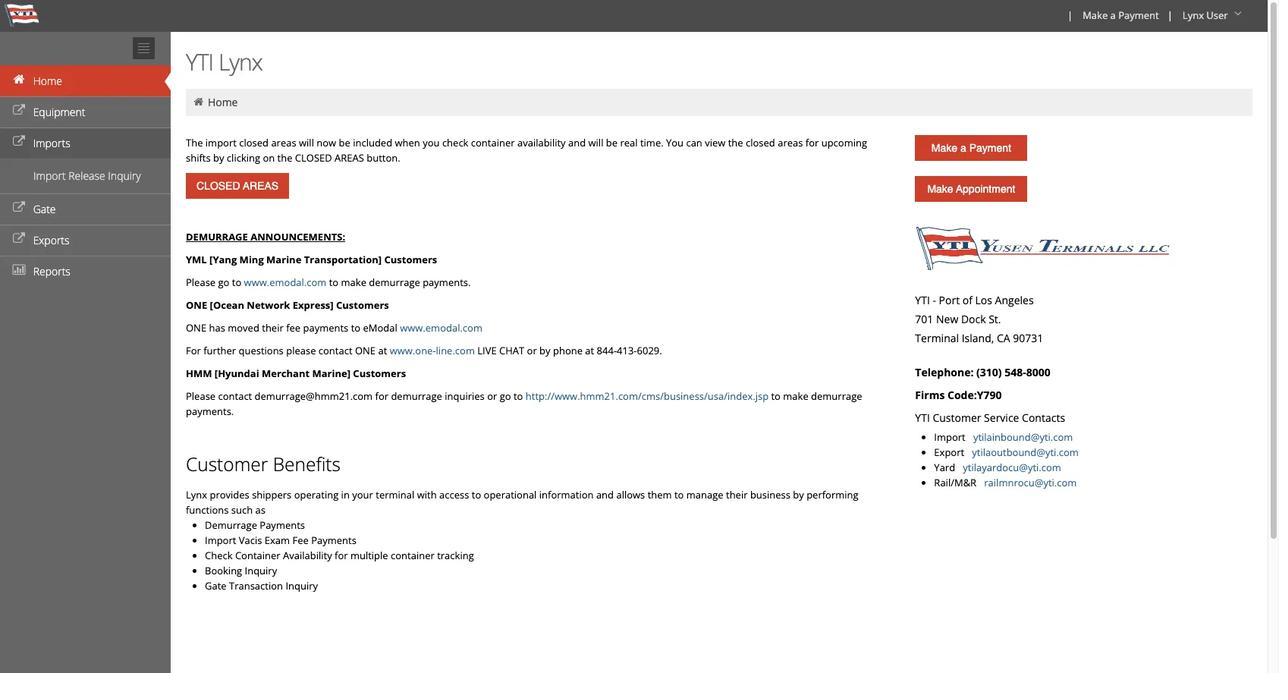 Task type: vqa. For each thing, say whether or not it's contained in the screenshot.


Task type: locate. For each thing, give the bounding box(es) containing it.
be
[[339, 136, 350, 150], [606, 136, 618, 150]]

for left upcoming
[[806, 136, 819, 150]]

one left [ocean
[[186, 298, 207, 312]]

6029.
[[637, 344, 662, 357]]

-
[[933, 293, 936, 307]]

home link right home image
[[208, 95, 238, 109]]

their inside lynx provides shippers operating in your terminal with access to operational information and allows them to manage their business by performing functions such as demurrage payments import vacis exam fee payments check container availability for multiple container tracking booking inquiry gate transaction inquiry
[[726, 488, 748, 502]]

8000
[[1027, 365, 1051, 379]]

ytilainbound@yti.com link
[[974, 430, 1073, 444]]

customer up the provides
[[186, 452, 268, 477]]

0 horizontal spatial make a payment link
[[916, 135, 1028, 161]]

http://www.hmm21.com/cms/business/usa/index.jsp
[[526, 389, 769, 403]]

0 vertical spatial please
[[186, 275, 216, 289]]

customer down firms code:y790
[[933, 411, 982, 425]]

2 vertical spatial import
[[205, 534, 236, 547]]

inquiry
[[108, 168, 141, 183], [245, 564, 277, 578], [286, 579, 318, 593]]

customer
[[933, 411, 982, 425], [186, 452, 268, 477]]

1 vertical spatial import
[[934, 430, 966, 444]]

operating
[[294, 488, 339, 502]]

make
[[1083, 8, 1108, 22], [932, 142, 958, 154], [928, 183, 954, 195]]

railmnrocu@yti.com
[[985, 476, 1077, 489]]

2 be from the left
[[606, 136, 618, 150]]

by left phone
[[540, 344, 551, 357]]

0 horizontal spatial container
[[391, 549, 435, 562]]

payments. inside "to make demurrage payments."
[[186, 404, 234, 418]]

yti left -
[[916, 293, 930, 307]]

chat
[[499, 344, 525, 357]]

1 vertical spatial home
[[208, 95, 238, 109]]

yti up home image
[[186, 46, 213, 77]]

at
[[378, 344, 387, 357], [585, 344, 594, 357]]

one for one has moved their fee payments to emodal www.emodal.com
[[186, 321, 207, 335]]

time.
[[640, 136, 664, 150]]

the
[[728, 136, 743, 150], [277, 151, 293, 165]]

or right inquiries
[[487, 389, 497, 403]]

customers right transportation]
[[384, 253, 437, 266]]

2 vertical spatial lynx
[[186, 488, 207, 502]]

contact
[[319, 344, 353, 357], [218, 389, 252, 403]]

container
[[471, 136, 515, 150], [391, 549, 435, 562]]

of
[[963, 293, 973, 307]]

1 be from the left
[[339, 136, 350, 150]]

0 horizontal spatial payment
[[970, 142, 1012, 154]]

the right on
[[277, 151, 293, 165]]

island,
[[962, 331, 994, 345]]

1 vertical spatial lynx
[[218, 46, 262, 77]]

1 horizontal spatial customer
[[933, 411, 982, 425]]

2 vertical spatial by
[[793, 488, 804, 502]]

0 horizontal spatial for
[[335, 549, 348, 562]]

inquiry down availability
[[286, 579, 318, 593]]

0 vertical spatial www.emodal.com link
[[244, 275, 327, 289]]

their
[[262, 321, 284, 335], [726, 488, 748, 502]]

1 vertical spatial and
[[596, 488, 614, 502]]

areas up on
[[271, 136, 296, 150]]

the right view in the right of the page
[[728, 136, 743, 150]]

2 vertical spatial yti
[[916, 411, 930, 425]]

demurrage announcements:
[[186, 230, 345, 244]]

check
[[205, 549, 233, 562]]

make inside "to make demurrage payments."
[[783, 389, 809, 403]]

home right home image
[[208, 95, 238, 109]]

2 vertical spatial make
[[928, 183, 954, 195]]

1 vertical spatial their
[[726, 488, 748, 502]]

release
[[68, 168, 105, 183]]

0 vertical spatial the
[[728, 136, 743, 150]]

payments.
[[423, 275, 471, 289], [186, 404, 234, 418]]

at left 844-
[[585, 344, 594, 357]]

1 horizontal spatial at
[[585, 344, 594, 357]]

2 | from the left
[[1168, 8, 1173, 22]]

please
[[186, 275, 216, 289], [186, 389, 216, 403]]

telephone:
[[916, 365, 974, 379]]

reports link
[[0, 256, 171, 287]]

their right "manage"
[[726, 488, 748, 502]]

0 horizontal spatial payments.
[[186, 404, 234, 418]]

as
[[255, 503, 266, 517]]

external link image left imports
[[11, 137, 27, 147]]

0 horizontal spatial areas
[[271, 136, 296, 150]]

bar chart image
[[11, 265, 27, 275]]

1 horizontal spatial home
[[208, 95, 238, 109]]

gate
[[33, 202, 56, 216], [205, 579, 227, 593]]

413-
[[617, 344, 637, 357]]

by inside lynx provides shippers operating in your terminal with access to operational information and allows them to manage their business by performing functions such as demurrage payments import vacis exam fee payments check container availability for multiple container tracking booking inquiry gate transaction inquiry
[[793, 488, 804, 502]]

1 horizontal spatial a
[[1111, 8, 1116, 22]]

[hyundai
[[215, 367, 259, 380]]

www.emodal.com link down 'marine'
[[244, 275, 327, 289]]

0 horizontal spatial their
[[262, 321, 284, 335]]

your
[[352, 488, 373, 502]]

home
[[33, 74, 62, 88], [208, 95, 238, 109]]

3 external link image from the top
[[11, 234, 27, 244]]

lynx for provides
[[186, 488, 207, 502]]

0 vertical spatial payments
[[260, 518, 305, 532]]

import up the check
[[205, 534, 236, 547]]

1 horizontal spatial import
[[205, 534, 236, 547]]

closed up clicking
[[239, 136, 269, 150]]

areas left upcoming
[[778, 136, 803, 150]]

1 horizontal spatial areas
[[778, 136, 803, 150]]

1 horizontal spatial payments
[[311, 534, 357, 547]]

2 external link image from the top
[[11, 137, 27, 147]]

inquiry right release
[[108, 168, 141, 183]]

0 vertical spatial and
[[568, 136, 586, 150]]

contact down one has moved their fee payments to emodal www.emodal.com
[[319, 344, 353, 357]]

1 horizontal spatial lynx
[[218, 46, 262, 77]]

express]
[[293, 298, 334, 312]]

payments up exam
[[260, 518, 305, 532]]

yti for yti lynx
[[186, 46, 213, 77]]

go right inquiries
[[500, 389, 511, 403]]

and
[[568, 136, 586, 150], [596, 488, 614, 502]]

1 horizontal spatial |
[[1168, 8, 1173, 22]]

2 please from the top
[[186, 389, 216, 403]]

further
[[204, 344, 236, 357]]

at down emodal
[[378, 344, 387, 357]]

2 vertical spatial external link image
[[11, 234, 27, 244]]

lynx for user
[[1183, 8, 1204, 22]]

rail/m&r
[[934, 476, 982, 489]]

yti for yti - port of los angeles 701 new dock st. terminal island, ca 90731
[[916, 293, 930, 307]]

1 horizontal spatial the
[[728, 136, 743, 150]]

1 vertical spatial container
[[391, 549, 435, 562]]

or right chat
[[527, 344, 537, 357]]

exam
[[265, 534, 290, 547]]

0 vertical spatial for
[[806, 136, 819, 150]]

be left real
[[606, 136, 618, 150]]

0 vertical spatial inquiry
[[108, 168, 141, 183]]

0 vertical spatial external link image
[[11, 105, 27, 116]]

the import closed areas will now be included when you check container availability and will be real time.  you can view the closed areas for upcoming shifts by clicking on the closed areas button.
[[186, 136, 867, 165]]

by down import
[[213, 151, 224, 165]]

1 horizontal spatial for
[[375, 389, 389, 403]]

ytilaoutbound@yti.com
[[972, 445, 1079, 459]]

1 areas from the left
[[271, 136, 296, 150]]

exports
[[33, 233, 69, 247]]

will left real
[[589, 136, 604, 150]]

1 horizontal spatial by
[[540, 344, 551, 357]]

for inside the import closed areas will now be included when you check container availability and will be real time.  you can view the closed areas for upcoming shifts by clicking on the closed areas button.
[[806, 136, 819, 150]]

0 vertical spatial yti
[[186, 46, 213, 77]]

www.emodal.com link for to make demurrage payments.
[[244, 275, 327, 289]]

angeles
[[995, 293, 1034, 307]]

yml
[[186, 253, 207, 266]]

for
[[806, 136, 819, 150], [375, 389, 389, 403], [335, 549, 348, 562]]

container right check
[[471, 136, 515, 150]]

ytilainbound@yti.com
[[974, 430, 1073, 444]]

customers
[[384, 253, 437, 266], [336, 298, 389, 312], [353, 367, 406, 380]]

can
[[686, 136, 703, 150]]

2 at from the left
[[585, 344, 594, 357]]

payment up appointment
[[970, 142, 1012, 154]]

please go to www.emodal.com to make demurrage payments.
[[186, 275, 471, 289]]

payment left the lynx user
[[1119, 8, 1159, 22]]

access
[[439, 488, 469, 502]]

gate down booking
[[205, 579, 227, 593]]

demurrage
[[205, 518, 257, 532]]

2 horizontal spatial lynx
[[1183, 8, 1204, 22]]

please down yml
[[186, 275, 216, 289]]

1 please from the top
[[186, 275, 216, 289]]

2 horizontal spatial import
[[934, 430, 966, 444]]

1 vertical spatial make a payment link
[[916, 135, 1028, 161]]

terminal
[[376, 488, 415, 502]]

1 vertical spatial payments.
[[186, 404, 234, 418]]

1 horizontal spatial make a payment
[[1083, 8, 1159, 22]]

inquiry down container
[[245, 564, 277, 578]]

0 horizontal spatial www.emodal.com
[[244, 275, 327, 289]]

payments. up line.com
[[423, 275, 471, 289]]

has
[[209, 321, 225, 335]]

0 vertical spatial www.emodal.com
[[244, 275, 327, 289]]

yti for yti customer service contacts
[[916, 411, 930, 425]]

phone
[[553, 344, 583, 357]]

1 vertical spatial please
[[186, 389, 216, 403]]

0 horizontal spatial inquiry
[[108, 168, 141, 183]]

0 horizontal spatial |
[[1068, 8, 1073, 22]]

home link up equipment
[[0, 65, 171, 96]]

external link image inside imports link
[[11, 137, 27, 147]]

gate inside lynx provides shippers operating in your terminal with access to operational information and allows them to manage their business by performing functions such as demurrage payments import vacis exam fee payments check container availability for multiple container tracking booking inquiry gate transaction inquiry
[[205, 579, 227, 593]]

1 horizontal spatial gate
[[205, 579, 227, 593]]

0 vertical spatial make a payment link
[[1076, 0, 1165, 32]]

hmm
[[186, 367, 212, 380]]

for down for further questions please contact one at www.one-line.com live chat or by phone at 844-413-6029.
[[375, 389, 389, 403]]

user
[[1207, 8, 1228, 22]]

1 vertical spatial customer
[[186, 452, 268, 477]]

2 vertical spatial one
[[355, 344, 376, 357]]

home link
[[0, 65, 171, 96], [208, 95, 238, 109]]

one [ocean network express] customers
[[186, 298, 389, 312]]

www.emodal.com down 'marine'
[[244, 275, 327, 289]]

their left fee at the left of page
[[262, 321, 284, 335]]

payments up availability
[[311, 534, 357, 547]]

external link image inside exports link
[[11, 234, 27, 244]]

customers down www.one-
[[353, 367, 406, 380]]

1 horizontal spatial closed
[[746, 136, 775, 150]]

0 vertical spatial their
[[262, 321, 284, 335]]

0 vertical spatial home
[[33, 74, 62, 88]]

customers up emodal
[[336, 298, 389, 312]]

external link image down home icon
[[11, 105, 27, 116]]

1 vertical spatial a
[[961, 142, 967, 154]]

external link image inside equipment link
[[11, 105, 27, 116]]

yti inside yti - port of los angeles 701 new dock st. terminal island, ca 90731
[[916, 293, 930, 307]]

www.emodal.com link up www.one-line.com link
[[400, 321, 483, 335]]

to make demurrage payments.
[[186, 389, 863, 418]]

equipment link
[[0, 96, 171, 127]]

closed right view in the right of the page
[[746, 136, 775, 150]]

ca
[[997, 331, 1011, 345]]

1 horizontal spatial their
[[726, 488, 748, 502]]

ytilayardocu@yti.com
[[963, 461, 1062, 474]]

1 vertical spatial gate
[[205, 579, 227, 593]]

one has moved their fee payments to emodal www.emodal.com
[[186, 321, 483, 335]]

0 horizontal spatial at
[[378, 344, 387, 357]]

1 horizontal spatial payment
[[1119, 8, 1159, 22]]

container inside lynx provides shippers operating in your terminal with access to operational information and allows them to manage their business by performing functions such as demurrage payments import vacis exam fee payments check container availability for multiple container tracking booking inquiry gate transaction inquiry
[[391, 549, 435, 562]]

and inside lynx provides shippers operating in your terminal with access to operational information and allows them to manage their business by performing functions such as demurrage payments import vacis exam fee payments check container availability for multiple container tracking booking inquiry gate transaction inquiry
[[596, 488, 614, 502]]

0 vertical spatial lynx
[[1183, 8, 1204, 22]]

external link image
[[11, 203, 27, 213]]

for left "multiple"
[[335, 549, 348, 562]]

will up closed at the top
[[299, 136, 314, 150]]

0 vertical spatial gate
[[33, 202, 56, 216]]

gate link
[[0, 194, 171, 225]]

yml [yang ming marine transportation] customers
[[186, 253, 437, 266]]

lynx user
[[1183, 8, 1228, 22]]

areas
[[271, 136, 296, 150], [778, 136, 803, 150]]

please for please go to
[[186, 275, 216, 289]]

external link image up bar chart icon
[[11, 234, 27, 244]]

1 vertical spatial one
[[186, 321, 207, 335]]

2 vertical spatial for
[[335, 549, 348, 562]]

yti down the firms
[[916, 411, 930, 425]]

gate right external link icon
[[33, 202, 56, 216]]

for further questions please contact one at www.one-line.com live chat or by phone at 844-413-6029.
[[186, 344, 662, 357]]

included
[[353, 136, 392, 150]]

code:y790
[[948, 388, 1002, 402]]

1 vertical spatial inquiry
[[245, 564, 277, 578]]

1 vertical spatial contact
[[218, 389, 252, 403]]

demurrage@hmm21.com
[[255, 389, 373, 403]]

and right the "availability"
[[568, 136, 586, 150]]

lynx inside lynx provides shippers operating in your terminal with access to operational information and allows them to manage their business by performing functions such as demurrage payments import vacis exam fee payments check container availability for multiple container tracking booking inquiry gate transaction inquiry
[[186, 488, 207, 502]]

0 horizontal spatial lynx
[[186, 488, 207, 502]]

1 horizontal spatial be
[[606, 136, 618, 150]]

www.emodal.com up www.one-line.com link
[[400, 321, 483, 335]]

1 vertical spatial make
[[783, 389, 809, 403]]

import inside lynx provides shippers operating in your terminal with access to operational information and allows them to manage their business by performing functions such as demurrage payments import vacis exam fee payments check container availability for multiple container tracking booking inquiry gate transaction inquiry
[[205, 534, 236, 547]]

one down emodal
[[355, 344, 376, 357]]

please contact demurrage@hmm21.com for demurrage inquiries or go to http://www.hmm21.com/cms/business/usa/index.jsp
[[186, 389, 769, 403]]

0 vertical spatial payments.
[[423, 275, 471, 289]]

container left tracking
[[391, 549, 435, 562]]

1 horizontal spatial home link
[[208, 95, 238, 109]]

now
[[317, 136, 336, 150]]

0 vertical spatial contact
[[319, 344, 353, 357]]

1 vertical spatial by
[[540, 344, 551, 357]]

to inside "to make demurrage payments."
[[771, 389, 781, 403]]

1 vertical spatial www.emodal.com link
[[400, 321, 483, 335]]

lynx
[[1183, 8, 1204, 22], [218, 46, 262, 77], [186, 488, 207, 502]]

home right home icon
[[33, 74, 62, 88]]

2 horizontal spatial for
[[806, 136, 819, 150]]

0 vertical spatial make a payment
[[1083, 8, 1159, 22]]

with
[[417, 488, 437, 502]]

contact down [hyundai
[[218, 389, 252, 403]]

1 vertical spatial yti
[[916, 293, 930, 307]]

import down imports
[[33, 168, 66, 183]]

1 vertical spatial www.emodal.com
[[400, 321, 483, 335]]

1 vertical spatial payment
[[970, 142, 1012, 154]]

import up export
[[934, 430, 966, 444]]

0 vertical spatial make
[[341, 275, 367, 289]]

such
[[231, 503, 253, 517]]

one for one [ocean network express] customers
[[186, 298, 207, 312]]

payments. down hmm
[[186, 404, 234, 418]]

external link image
[[11, 105, 27, 116], [11, 137, 27, 147], [11, 234, 27, 244]]

and left allows at the bottom
[[596, 488, 614, 502]]

be up areas
[[339, 136, 350, 150]]

0 horizontal spatial be
[[339, 136, 350, 150]]

None submit
[[186, 173, 289, 199]]

0 horizontal spatial the
[[277, 151, 293, 165]]

please down hmm
[[186, 389, 216, 403]]

home image
[[11, 74, 27, 85]]

one left has
[[186, 321, 207, 335]]

a
[[1111, 8, 1116, 22], [961, 142, 967, 154]]

provides
[[210, 488, 250, 502]]

go down [yang
[[218, 275, 229, 289]]

by right business
[[793, 488, 804, 502]]

1 external link image from the top
[[11, 105, 27, 116]]

0 horizontal spatial will
[[299, 136, 314, 150]]

1 vertical spatial payments
[[311, 534, 357, 547]]

external link image for equipment
[[11, 105, 27, 116]]



Task type: describe. For each thing, give the bounding box(es) containing it.
view
[[705, 136, 726, 150]]

by inside the import closed areas will now be included when you check container availability and will be real time.  you can view the closed areas for upcoming shifts by clicking on the closed areas button.
[[213, 151, 224, 165]]

shippers
[[252, 488, 292, 502]]

1 vertical spatial make a payment
[[932, 142, 1012, 154]]

www.one-
[[390, 344, 436, 357]]

0 horizontal spatial home
[[33, 74, 62, 88]]

1 horizontal spatial go
[[500, 389, 511, 403]]

0 horizontal spatial customer
[[186, 452, 268, 477]]

import for import release inquiry
[[33, 168, 66, 183]]

1 vertical spatial for
[[375, 389, 389, 403]]

areas
[[335, 151, 364, 165]]

telephone: (310) 548-8000
[[916, 365, 1051, 379]]

on
[[263, 151, 275, 165]]

yard
[[934, 461, 961, 474]]

st.
[[989, 312, 1001, 326]]

external link image for exports
[[11, 234, 27, 244]]

upcoming
[[822, 136, 867, 150]]

los
[[976, 293, 993, 307]]

transportation]
[[304, 253, 382, 266]]

0 horizontal spatial contact
[[218, 389, 252, 403]]

1 horizontal spatial payments.
[[423, 275, 471, 289]]

ytilayardocu@yti.com link
[[963, 461, 1062, 474]]

0 vertical spatial or
[[527, 344, 537, 357]]

0 vertical spatial customers
[[384, 253, 437, 266]]

fee
[[293, 534, 309, 547]]

closed
[[295, 151, 332, 165]]

hmm [hyundai merchant marine] customers
[[186, 367, 406, 380]]

lynx user link
[[1176, 0, 1251, 32]]

railmnrocu@yti.com link
[[985, 476, 1077, 489]]

www.one-line.com link
[[390, 344, 475, 357]]

ming
[[240, 253, 264, 266]]

0 vertical spatial a
[[1111, 8, 1116, 22]]

1 | from the left
[[1068, 8, 1073, 22]]

multiple
[[351, 549, 388, 562]]

live
[[478, 344, 497, 357]]

0 vertical spatial payment
[[1119, 8, 1159, 22]]

container inside the import closed areas will now be included when you check container availability and will be real time.  you can view the closed areas for upcoming shifts by clicking on the closed areas button.
[[471, 136, 515, 150]]

questions
[[239, 344, 284, 357]]

import release inquiry
[[33, 168, 141, 183]]

www.emodal.com link for one has moved their fee payments to emodal www.emodal.com
[[400, 321, 483, 335]]

customer benefits
[[186, 452, 341, 477]]

2 vertical spatial inquiry
[[286, 579, 318, 593]]

operational
[[484, 488, 537, 502]]

1 horizontal spatial make a payment link
[[1076, 0, 1165, 32]]

2 will from the left
[[589, 136, 604, 150]]

fee
[[286, 321, 301, 335]]

exports link
[[0, 225, 171, 256]]

yti customer service contacts
[[916, 411, 1066, 425]]

firms
[[916, 388, 945, 402]]

when
[[395, 136, 420, 150]]

dock
[[961, 312, 986, 326]]

the
[[186, 136, 203, 150]]

moved
[[228, 321, 259, 335]]

0 horizontal spatial go
[[218, 275, 229, 289]]

1 vertical spatial or
[[487, 389, 497, 403]]

availability
[[283, 549, 332, 562]]

0 horizontal spatial a
[[961, 142, 967, 154]]

vacis
[[239, 534, 262, 547]]

yti - port of los angeles 701 new dock st. terminal island, ca 90731
[[916, 293, 1044, 345]]

for
[[186, 344, 201, 357]]

1 vertical spatial make
[[932, 142, 958, 154]]

contacts
[[1022, 411, 1066, 425]]

2 areas from the left
[[778, 136, 803, 150]]

customers for one [ocean network express] customers
[[336, 298, 389, 312]]

[ocean
[[210, 298, 244, 312]]

import for import ytilainbound@yti.com
[[934, 430, 966, 444]]

1 horizontal spatial www.emodal.com
[[400, 321, 483, 335]]

you
[[666, 136, 684, 150]]

new
[[936, 312, 959, 326]]

booking
[[205, 564, 242, 578]]

1 will from the left
[[299, 136, 314, 150]]

manage
[[687, 488, 724, 502]]

terminal
[[916, 331, 959, 345]]

availability
[[518, 136, 566, 150]]

0 vertical spatial make
[[1083, 8, 1108, 22]]

in
[[341, 488, 350, 502]]

customers for hmm [hyundai merchant marine] customers
[[353, 367, 406, 380]]

benefits
[[273, 452, 341, 477]]

equipment
[[33, 105, 85, 119]]

2 closed from the left
[[746, 136, 775, 150]]

0 horizontal spatial gate
[[33, 202, 56, 216]]

please for please contact demurrage@hmm21.com for demurrage inquiries or go to
[[186, 389, 216, 403]]

export
[[934, 445, 970, 459]]

1 closed from the left
[[239, 136, 269, 150]]

844-
[[597, 344, 617, 357]]

demurrage inside "to make demurrage payments."
[[811, 389, 863, 403]]

imports
[[33, 136, 70, 150]]

external link image for imports
[[11, 137, 27, 147]]

angle down image
[[1231, 8, 1246, 19]]

appointment
[[956, 183, 1016, 195]]

0 horizontal spatial payments
[[260, 518, 305, 532]]

0 horizontal spatial make
[[341, 275, 367, 289]]

merchant
[[262, 367, 310, 380]]

button.
[[367, 151, 400, 165]]

shifts
[[186, 151, 211, 165]]

ytilaoutbound@yti.com link
[[972, 445, 1079, 459]]

container
[[235, 549, 281, 562]]

for inside lynx provides shippers operating in your terminal with access to operational information and allows them to manage their business by performing functions such as demurrage payments import vacis exam fee payments check container availability for multiple container tracking booking inquiry gate transaction inquiry
[[335, 549, 348, 562]]

1 horizontal spatial inquiry
[[245, 564, 277, 578]]

0 horizontal spatial home link
[[0, 65, 171, 96]]

1 vertical spatial the
[[277, 151, 293, 165]]

701
[[916, 312, 934, 326]]

announcements:
[[251, 230, 345, 244]]

clicking
[[227, 151, 260, 165]]

please
[[286, 344, 316, 357]]

1 at from the left
[[378, 344, 387, 357]]

you
[[423, 136, 440, 150]]

yti lynx
[[186, 46, 262, 77]]

and inside the import closed areas will now be included when you check container availability and will be real time.  you can view the closed areas for upcoming shifts by clicking on the closed areas button.
[[568, 136, 586, 150]]

them
[[648, 488, 672, 502]]

home image
[[192, 96, 205, 107]]

real
[[620, 136, 638, 150]]

1 horizontal spatial contact
[[319, 344, 353, 357]]

tracking
[[437, 549, 474, 562]]

demurrage
[[186, 230, 248, 244]]



